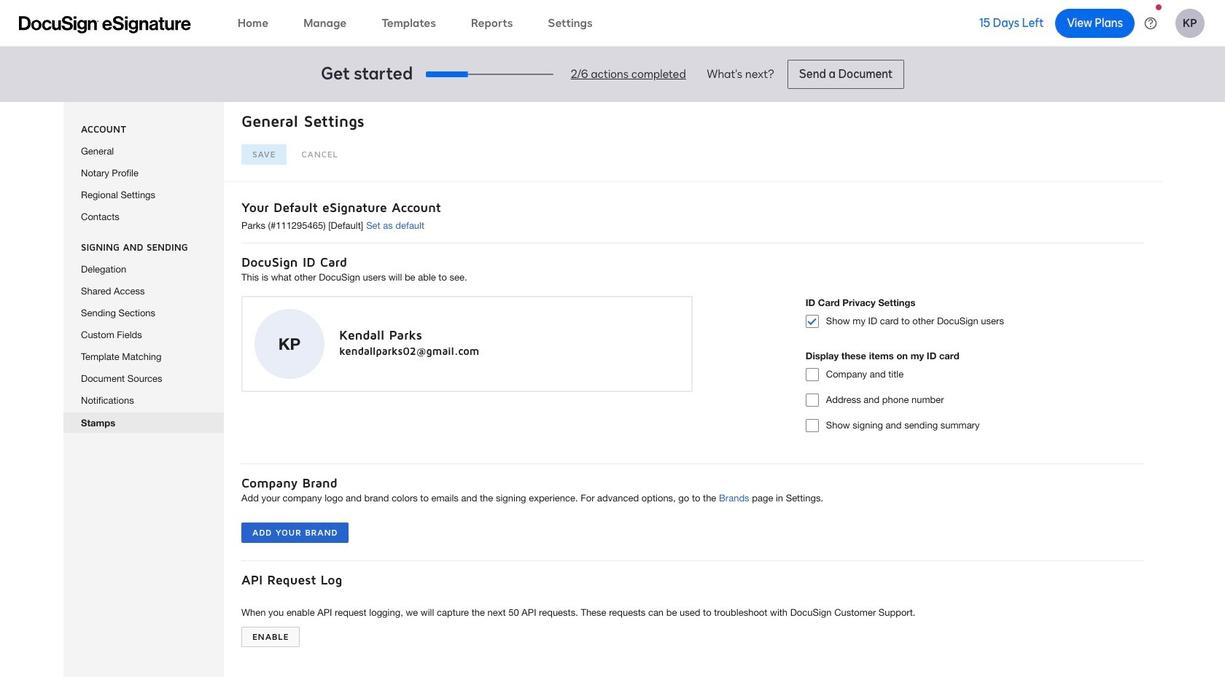 Task type: locate. For each thing, give the bounding box(es) containing it.
docusign esignature image
[[19, 16, 191, 33]]



Task type: vqa. For each thing, say whether or not it's contained in the screenshot.
Upload or change your profile image
yes



Task type: describe. For each thing, give the bounding box(es) containing it.
upload or change your profile image image
[[279, 332, 301, 356]]



